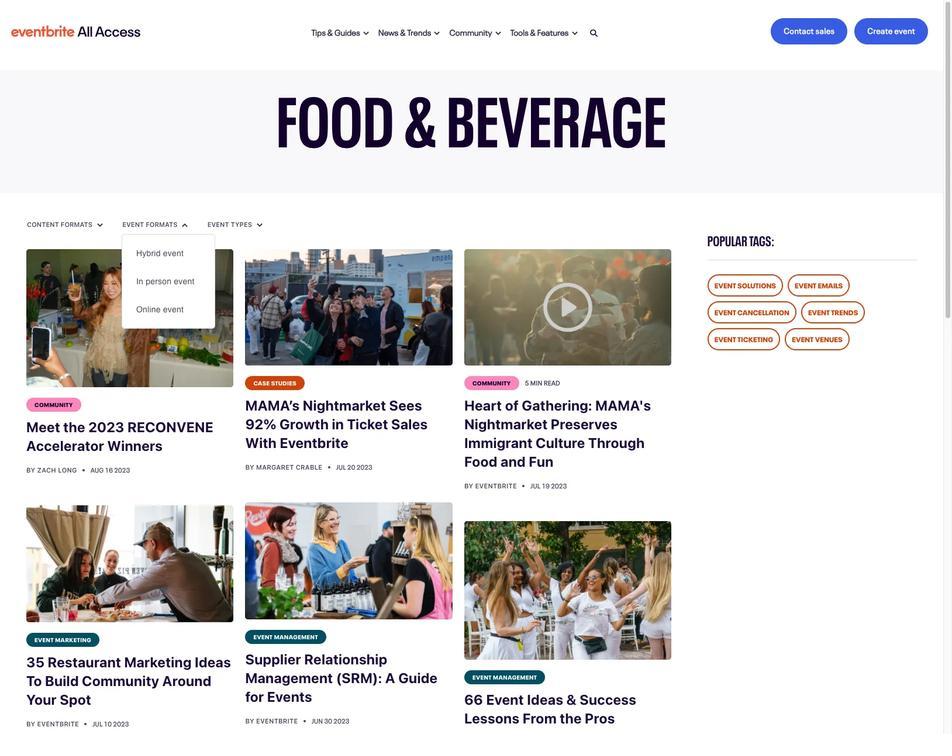 Task type: locate. For each thing, give the bounding box(es) containing it.
event for event emails link
[[795, 280, 817, 290]]

the
[[63, 419, 85, 435], [560, 710, 582, 726]]

1 arrow image from the left
[[97, 223, 103, 227]]

event left 'solutions'
[[715, 280, 736, 290]]

2 vertical spatial community link
[[26, 398, 81, 412]]

2 arrow image from the left
[[572, 31, 578, 36]]

event up 35
[[35, 635, 54, 643]]

1 vertical spatial community link
[[464, 376, 519, 390]]

guide
[[398, 670, 438, 686]]

jul left 20
[[336, 462, 346, 472]]

marketing
[[55, 635, 91, 643]]

& inside 66 event ideas & success lessons from the pros
[[566, 691, 577, 708]]

event right person
[[174, 277, 195, 286]]

event left venues
[[792, 333, 814, 344]]

2 vertical spatial jul
[[93, 719, 103, 728]]

event left emails at the right of the page
[[795, 280, 817, 290]]

by eventbrite down your
[[26, 720, 81, 727]]

event left types
[[207, 220, 229, 228]]

1 vertical spatial management
[[493, 672, 537, 681]]

trends
[[407, 25, 431, 37]]

arrow image right trends
[[434, 31, 440, 36]]

event ticketing link
[[708, 328, 780, 350]]

& for food
[[404, 61, 437, 165]]

content formats
[[27, 220, 94, 228]]

1 horizontal spatial ideas
[[527, 691, 563, 708]]

0 horizontal spatial formats
[[61, 220, 92, 228]]

arrow image left tools
[[495, 31, 501, 36]]

1 horizontal spatial food
[[464, 453, 498, 470]]

marketing
[[124, 654, 192, 670]]

1 horizontal spatial formats
[[146, 220, 177, 228]]

66 event ideas & success lessons from the pros link
[[464, 684, 672, 734]]

0 horizontal spatial by eventbrite link
[[26, 720, 81, 727]]

management
[[274, 632, 318, 640], [493, 672, 537, 681]]

0 vertical spatial nightmarket
[[303, 397, 386, 414]]

supplier
[[245, 651, 301, 667]]

management up supplier
[[274, 632, 318, 640]]

nightmarket up in
[[303, 397, 386, 414]]

1 horizontal spatial management
[[493, 672, 537, 681]]

arrow image right content formats
[[97, 223, 103, 227]]

sales
[[391, 416, 428, 432]]

event up hybrid
[[122, 220, 144, 228]]

1 vertical spatial food
[[464, 453, 498, 470]]

0 horizontal spatial management
[[274, 632, 318, 640]]

arrow image inside event types 'popup button'
[[257, 223, 263, 227]]

by for supplier relationship management (srm): a guide for events
[[245, 717, 254, 725]]

event inside popup button
[[122, 220, 144, 228]]

2023
[[88, 419, 124, 435], [357, 462, 372, 472], [114, 465, 130, 475], [551, 481, 567, 490], [334, 716, 349, 725], [113, 719, 129, 728]]

arrow image for tools & features
[[572, 31, 578, 36]]

ideas up from
[[527, 691, 563, 708]]

community link up meet
[[26, 398, 81, 412]]

by eventbrite down and
[[464, 482, 519, 490]]

event for event solutions link
[[715, 280, 736, 290]]

gathering:
[[522, 397, 592, 414]]

by down for
[[245, 717, 254, 725]]

food inside heart of gathering: mama's nightmarket preserves immigrant culture through food and fun
[[464, 453, 498, 470]]

1 horizontal spatial arrow image
[[434, 31, 440, 36]]

formats inside dropdown button
[[61, 220, 92, 228]]

1 horizontal spatial by eventbrite
[[245, 717, 300, 725]]

content formats button
[[26, 220, 104, 229]]

2 horizontal spatial jul
[[531, 481, 541, 490]]

event for event ticketing link
[[715, 333, 736, 344]]

1 horizontal spatial nightmarket
[[464, 416, 548, 432]]

mama's
[[595, 397, 651, 414]]

community up heart
[[473, 379, 511, 387]]

1 arrow image from the left
[[363, 31, 369, 36]]

jul 10 2023
[[93, 719, 129, 728]]

by down your
[[26, 720, 35, 727]]

eventbrite down your
[[37, 720, 79, 727]]

event left ticketing
[[715, 333, 736, 344]]

build
[[45, 672, 79, 689]]

2 horizontal spatial arrow image
[[257, 223, 263, 227]]

0 vertical spatial management
[[274, 632, 318, 640]]

formats up hybrid event
[[146, 220, 177, 228]]

arrow image for event formats
[[182, 223, 188, 227]]

arrow image left search icon
[[572, 31, 578, 36]]

community left tools
[[449, 25, 492, 37]]

formats inside popup button
[[146, 220, 177, 228]]

community link up heart
[[464, 376, 519, 390]]

jul for food
[[531, 481, 541, 490]]

2023 up winners
[[88, 419, 124, 435]]

community down restaurant
[[82, 672, 159, 689]]

the inside meet the 2023 reconvene accelerator winners
[[63, 419, 85, 435]]

event right hybrid
[[163, 249, 184, 258]]

jul left 19 at the bottom right of the page
[[531, 481, 541, 490]]

content
[[27, 220, 59, 228]]

trends
[[831, 306, 858, 317]]

0 horizontal spatial nightmarket
[[303, 397, 386, 414]]

nightmarket down 'of'
[[464, 416, 548, 432]]

event for online event
[[163, 305, 184, 314]]

two people trying syrup from a food vendor at an event image
[[245, 503, 453, 619]]

ticket
[[347, 416, 388, 432]]

0 horizontal spatial food
[[276, 61, 395, 165]]

2 formats from the left
[[146, 220, 177, 228]]

0 vertical spatial jul
[[336, 462, 346, 472]]

event management
[[254, 632, 318, 640], [473, 672, 537, 681]]

arrow image inside content formats dropdown button
[[97, 223, 103, 227]]

event up event ticketing
[[715, 306, 736, 317]]

and
[[501, 453, 526, 470]]

2023 for 10
[[113, 719, 129, 728]]

0 horizontal spatial the
[[63, 419, 85, 435]]

2023 right 30 on the left of the page
[[334, 716, 349, 725]]

arrow image
[[97, 223, 103, 227], [182, 223, 188, 227], [257, 223, 263, 227]]

eventbrite down events
[[256, 717, 298, 725]]

0 horizontal spatial arrow image
[[363, 31, 369, 36]]

eventbrite down 'growth'
[[280, 435, 349, 451]]

eventbrite for supplier relationship management (srm): a guide for events
[[256, 717, 298, 725]]

2 arrow image from the left
[[182, 223, 188, 227]]

contact sales link
[[771, 18, 848, 44]]

2 horizontal spatial by eventbrite link
[[464, 482, 519, 490]]

eventbrite inside "mama's nightmarket sees 92% growth in ticket sales with eventbrite"
[[280, 435, 349, 451]]

event inside 66 event ideas & success lessons from the pros
[[486, 691, 524, 708]]

create event
[[868, 24, 915, 36]]

by eventbrite link down your
[[26, 720, 81, 727]]

tips & guides
[[312, 25, 360, 37]]

1 horizontal spatial the
[[560, 710, 582, 726]]

0 horizontal spatial event management link
[[245, 630, 326, 644]]

2023 right 16
[[114, 465, 130, 475]]

event cancellation link
[[708, 301, 797, 323]]

contact
[[784, 24, 814, 36]]

management up lessons
[[493, 672, 537, 681]]

0 horizontal spatial ideas
[[195, 654, 231, 670]]

formats
[[61, 220, 92, 228], [146, 220, 177, 228]]

arrow image for guides
[[363, 31, 369, 36]]

1 horizontal spatial event management
[[473, 672, 537, 681]]

2023 right 20
[[357, 462, 372, 472]]

event up lessons
[[486, 691, 524, 708]]

by down immigrant
[[464, 482, 473, 490]]

arrow image right guides
[[363, 31, 369, 36]]

event management link up 66 on the bottom of the page
[[464, 670, 545, 684]]

2023 inside meet the 2023 reconvene accelerator winners
[[88, 419, 124, 435]]

mama's nightmarket sees 92% growth in ticket sales with eventbrite link
[[245, 390, 453, 459]]

the left the pros
[[560, 710, 582, 726]]

event right online
[[163, 305, 184, 314]]

0 vertical spatial event management link
[[245, 630, 326, 644]]

eventbrite down and
[[475, 482, 517, 490]]

&
[[327, 25, 333, 37], [400, 25, 406, 37], [530, 25, 536, 37], [404, 61, 437, 165], [566, 691, 577, 708]]

relationship
[[304, 651, 387, 667]]

2 arrow image from the left
[[434, 31, 440, 36]]

event right create
[[894, 24, 915, 36]]

1 horizontal spatial by eventbrite link
[[245, 717, 300, 725]]

0 horizontal spatial arrow image
[[97, 223, 103, 227]]

meet the 2023 reconvene accelerator winners
[[26, 419, 214, 454]]

arrow image up 'hybrid event' link
[[182, 223, 188, 227]]

of
[[505, 397, 519, 414]]

(srm):
[[336, 670, 382, 686]]

arrow image right types
[[257, 223, 263, 227]]

jul 20 2023
[[336, 462, 372, 472]]

by eventbrite link for 35 restaurant marketing ideas to build community around your spot
[[26, 720, 81, 727]]

ideas inside 35 restaurant marketing ideas to build community around your spot
[[195, 654, 231, 670]]

by eventbrite link down and
[[464, 482, 519, 490]]

with
[[245, 435, 277, 451]]

0 vertical spatial event management
[[254, 632, 318, 640]]

1 vertical spatial ideas
[[527, 691, 563, 708]]

event up 66 on the bottom of the page
[[473, 672, 492, 681]]

by margaret crable link
[[245, 463, 324, 471]]

2 horizontal spatial by eventbrite
[[464, 482, 519, 490]]

tools
[[511, 25, 529, 37]]

accelerator
[[26, 438, 104, 454]]

read
[[544, 378, 560, 387]]

1 horizontal spatial arrow image
[[182, 223, 188, 227]]

the inside 66 event ideas & success lessons from the pros
[[560, 710, 582, 726]]

long
[[58, 466, 77, 474]]

2023 right 10
[[113, 719, 129, 728]]

formats right content
[[61, 220, 92, 228]]

to
[[26, 672, 42, 689]]

0 horizontal spatial jul
[[93, 719, 103, 728]]

studies
[[271, 379, 297, 387]]

victoria loi holding two cups of coffee image
[[26, 249, 234, 387]]

the up accelerator
[[63, 419, 85, 435]]

1 vertical spatial event management link
[[464, 670, 545, 684]]

2023 right 19 at the bottom right of the page
[[551, 481, 567, 490]]

success
[[580, 691, 636, 708]]

event left trends
[[808, 306, 830, 317]]

eventbrite
[[280, 435, 349, 451], [475, 482, 517, 490], [256, 717, 298, 725], [37, 720, 79, 727]]

& inside "link"
[[530, 25, 536, 37]]

event solutions
[[715, 280, 776, 290]]

1 vertical spatial jul
[[531, 481, 541, 490]]

pros
[[585, 710, 615, 726]]

arrow image inside tools & features "link"
[[572, 31, 578, 36]]

spot
[[60, 691, 91, 708]]

aug
[[91, 465, 104, 475]]

aug 16 2023
[[91, 465, 130, 475]]

19
[[542, 481, 550, 490]]

by zach long
[[26, 466, 79, 474]]

event management up supplier
[[254, 632, 318, 640]]

arrow image inside event formats popup button
[[182, 223, 188, 227]]

jul left 10
[[93, 719, 103, 728]]

fun
[[529, 453, 554, 470]]

by left zach
[[26, 466, 35, 474]]

event for event formats popup button
[[122, 220, 144, 228]]

arrow image inside news & trends link
[[434, 31, 440, 36]]

venues
[[815, 333, 843, 344]]

92%
[[245, 416, 276, 432]]

0 horizontal spatial event management
[[254, 632, 318, 640]]

by eventbrite link down events
[[245, 717, 300, 725]]

1 horizontal spatial event management link
[[464, 670, 545, 684]]

by left margaret
[[245, 463, 254, 471]]

0 horizontal spatial by eventbrite
[[26, 720, 81, 727]]

hybrid event
[[136, 249, 184, 258]]

by eventbrite for 35 restaurant marketing ideas to build community around your spot
[[26, 720, 81, 727]]

30
[[324, 716, 332, 725]]

0 vertical spatial ideas
[[195, 654, 231, 670]]

by eventbrite down events
[[245, 717, 300, 725]]

1 horizontal spatial arrow image
[[572, 31, 578, 36]]

online
[[136, 305, 161, 314]]

arrow image
[[495, 31, 501, 36], [572, 31, 578, 36]]

1 vertical spatial the
[[560, 710, 582, 726]]

0 horizontal spatial arrow image
[[495, 31, 501, 36]]

1 formats from the left
[[61, 220, 92, 228]]

ticketing
[[738, 333, 773, 344]]

food & beverage
[[276, 61, 667, 165]]

community link left tools
[[445, 18, 506, 44]]

sees
[[389, 397, 422, 414]]

1 vertical spatial nightmarket
[[464, 416, 548, 432]]

by eventbrite link for heart of gathering: mama's nightmarket preserves immigrant culture through food and fun
[[464, 482, 519, 490]]

by for meet the 2023 reconvene accelerator winners
[[26, 466, 35, 474]]

event management up 66 on the bottom of the page
[[473, 672, 537, 681]]

1 vertical spatial event management
[[473, 672, 537, 681]]

by eventbrite link
[[464, 482, 519, 490], [245, 717, 300, 725], [26, 720, 81, 727]]

event management link for event
[[464, 670, 545, 684]]

0 vertical spatial the
[[63, 419, 85, 435]]

arrow image inside tips & guides link
[[363, 31, 369, 36]]

0 vertical spatial food
[[276, 61, 395, 165]]

online event link
[[122, 295, 215, 323]]

ideas up around
[[195, 654, 231, 670]]

1 horizontal spatial jul
[[336, 462, 346, 472]]

event inside 'popup button'
[[207, 220, 229, 228]]

2023 for the
[[88, 419, 124, 435]]

case studies link
[[245, 376, 305, 390]]

food
[[276, 61, 395, 165], [464, 453, 498, 470]]

immigrant
[[464, 435, 533, 451]]

arrow image for trends
[[434, 31, 440, 36]]

event formats button
[[122, 220, 189, 229]]

news
[[378, 25, 399, 37]]

5 min read
[[525, 378, 560, 387]]

1 arrow image from the left
[[495, 31, 501, 36]]

3 arrow image from the left
[[257, 223, 263, 227]]

event management link up supplier
[[245, 630, 326, 644]]

emails
[[818, 280, 843, 290]]

tools & features link
[[506, 18, 582, 44]]

event for event venues link
[[792, 333, 814, 344]]

arrow image
[[363, 31, 369, 36], [434, 31, 440, 36]]



Task type: describe. For each thing, give the bounding box(es) containing it.
nightmarket inside "mama's nightmarket sees 92% growth in ticket sales with eventbrite"
[[303, 397, 386, 414]]

community inside 35 restaurant marketing ideas to build community around your spot
[[82, 672, 159, 689]]

create
[[868, 24, 893, 36]]

sales
[[816, 24, 835, 36]]

in
[[332, 416, 344, 432]]

by zach long link
[[26, 466, 79, 474]]

event management for event
[[473, 672, 537, 681]]

35 restaurant marketing ideas to build community around your spot
[[26, 654, 231, 708]]

your
[[26, 691, 57, 708]]

create event link
[[855, 18, 928, 44]]

& for tips
[[327, 25, 333, 37]]

formats for content
[[61, 220, 92, 228]]

reconvene
[[128, 419, 214, 435]]

event trends
[[808, 306, 858, 317]]

jul 19 2023
[[531, 481, 567, 490]]

5
[[525, 378, 529, 387]]

community up meet
[[35, 400, 73, 408]]

community link for heart of gathering: mama's nightmarket preserves immigrant culture through food and fun
[[464, 376, 519, 390]]

event management for relationship
[[254, 632, 318, 640]]

mama's nightmarket sees 92% growth in ticket sales with eventbrite
[[245, 397, 428, 451]]

by for heart of gathering: mama's nightmarket preserves immigrant culture through food and fun
[[464, 482, 473, 490]]

tags:
[[749, 229, 775, 250]]

0 vertical spatial community link
[[445, 18, 506, 44]]

contact sales
[[784, 24, 835, 36]]

tips
[[312, 25, 326, 37]]

arrow image for community
[[495, 31, 501, 36]]

online event
[[136, 305, 184, 314]]

event emails
[[795, 280, 843, 290]]

event management link for relationship
[[245, 630, 326, 644]]

event for event types 'popup button'
[[207, 220, 229, 228]]

meet
[[26, 419, 60, 435]]

person
[[146, 277, 172, 286]]

management for relationship
[[274, 632, 318, 640]]

by eventbrite link for supplier relationship management (srm): a guide for events
[[245, 717, 300, 725]]

35
[[26, 654, 45, 670]]

tools & features
[[511, 25, 569, 37]]

event ticketing
[[715, 333, 773, 344]]

people dancing at an event image
[[464, 521, 672, 660]]

a
[[385, 670, 395, 686]]

event types element
[[122, 234, 215, 329]]

event venues
[[792, 333, 843, 344]]

hybrid
[[136, 249, 161, 258]]

supplier relationship management (srm): a guide for events link
[[245, 644, 453, 713]]

by for mama's nightmarket sees 92% growth in ticket sales with eventbrite
[[245, 463, 254, 471]]

& for news
[[400, 25, 406, 37]]

community link for meet the 2023 reconvene accelerator winners
[[26, 398, 81, 412]]

event for "event cancellation" link
[[715, 306, 736, 317]]

search icon image
[[590, 29, 598, 38]]

nightmarket inside heart of gathering: mama's nightmarket preserves immigrant culture through food and fun
[[464, 416, 548, 432]]

meet the 2023 reconvene accelerator winners link
[[26, 412, 234, 462]]

event for hybrid event
[[163, 249, 184, 258]]

event trends link
[[801, 301, 865, 323]]

popular
[[708, 229, 747, 250]]

event solutions link
[[708, 274, 783, 297]]

news & trends
[[378, 25, 431, 37]]

heart
[[464, 397, 502, 414]]

event emails link
[[788, 274, 850, 297]]

eventbrite for 35 restaurant marketing ideas to build community around your spot
[[37, 720, 79, 727]]

formats for event
[[146, 220, 177, 228]]

by eventbrite for heart of gathering: mama's nightmarket preserves immigrant culture through food and fun
[[464, 482, 519, 490]]

2023 for 16
[[114, 465, 130, 475]]

2023 for 20
[[357, 462, 372, 472]]

10
[[104, 719, 112, 728]]

& for tools
[[530, 25, 536, 37]]

2023 for 30
[[334, 716, 349, 725]]

winners
[[107, 438, 163, 454]]

features
[[537, 25, 569, 37]]

hybrid event link
[[122, 239, 215, 267]]

ideas inside 66 event ideas & success lessons from the pros
[[527, 691, 563, 708]]

event for create event
[[894, 24, 915, 36]]

heart of gathering: mama's nightmarket preserves immigrant culture through food and fun link
[[464, 390, 672, 478]]

event marketing link
[[26, 633, 100, 647]]

guides
[[335, 25, 360, 37]]

beverage
[[447, 61, 667, 165]]

arrow image for event types
[[257, 223, 263, 227]]

event cancellation
[[715, 306, 790, 317]]

growth
[[280, 416, 329, 432]]

min
[[530, 378, 542, 387]]

2023 for 19
[[551, 481, 567, 490]]

20
[[347, 462, 355, 472]]

margaret
[[256, 463, 294, 471]]

event types button
[[207, 220, 263, 229]]

crable
[[296, 463, 322, 471]]

culture
[[536, 435, 585, 451]]

event venues link
[[785, 328, 850, 350]]

eventbrite for heart of gathering: mama's nightmarket preserves immigrant culture through food and fun
[[475, 482, 517, 490]]

event for event trends link
[[808, 306, 830, 317]]

jul for eventbrite
[[336, 462, 346, 472]]

event up supplier
[[254, 632, 273, 640]]

by eventbrite for supplier relationship management (srm): a guide for events
[[245, 717, 300, 725]]

jun
[[312, 716, 323, 725]]

through
[[588, 435, 645, 451]]

restaurant
[[48, 654, 121, 670]]

event attendees in front of a food cart image
[[245, 249, 453, 366]]

jul for spot
[[93, 719, 103, 728]]

event for 'event marketing' link
[[35, 635, 54, 643]]

heart of gathering: mama's nightmarket preserves immigrant culture through food and fun
[[464, 397, 651, 470]]

management for event
[[493, 672, 537, 681]]

cancellation
[[738, 306, 790, 317]]

event formats
[[122, 220, 179, 228]]

popular tags:
[[708, 229, 775, 250]]

logo eventbrite image
[[9, 21, 142, 42]]

around
[[162, 672, 211, 689]]

arrow image for content formats
[[97, 223, 103, 227]]

preserves
[[551, 416, 618, 432]]

event marketing
[[35, 635, 91, 643]]

66
[[464, 691, 483, 708]]

pizza-making class, macoletta, new york, ny image
[[26, 506, 234, 622]]

in person event
[[136, 277, 195, 286]]

66 event ideas & success lessons from the pros
[[464, 691, 636, 726]]

mama's nightmarket heart of gathering feature image image
[[464, 249, 672, 366]]

16
[[105, 465, 113, 475]]

zach
[[37, 466, 56, 474]]

event types
[[207, 220, 254, 228]]

news & trends link
[[374, 18, 445, 44]]

by for 35 restaurant marketing ideas to build community around your spot
[[26, 720, 35, 727]]

35 restaurant marketing ideas to build community around your spot link
[[26, 647, 234, 716]]



Task type: vqa. For each thing, say whether or not it's contained in the screenshot.


